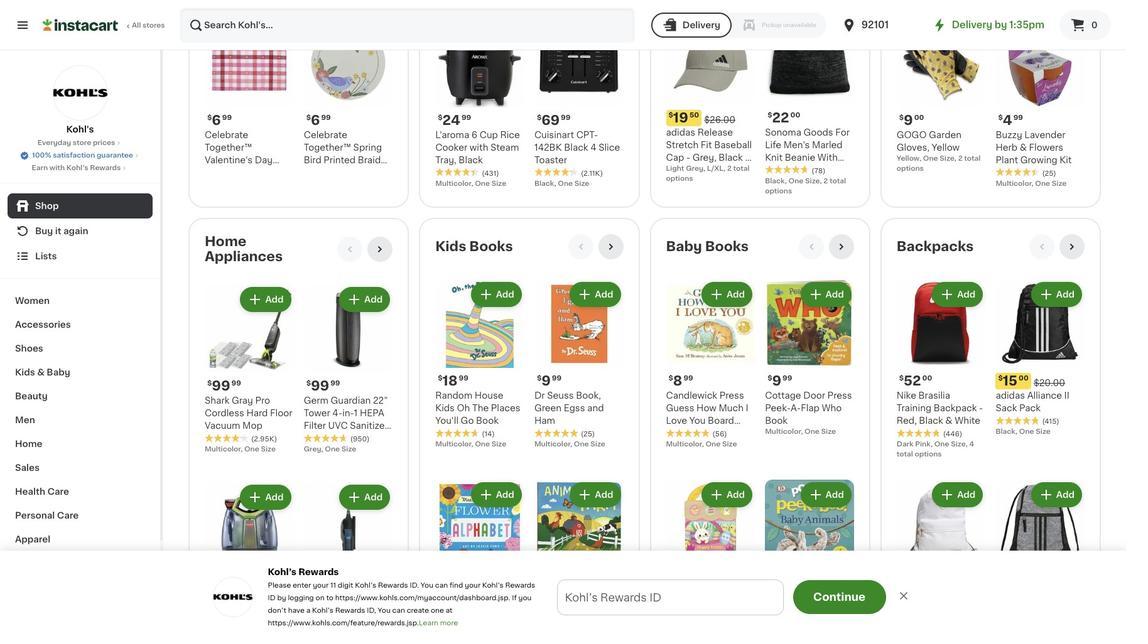 Task type: locate. For each thing, give the bounding box(es) containing it.
99 up the 'valentine's'
[[222, 114, 232, 121]]

placemat, down day
[[229, 168, 273, 177]]

one inside cottage door press peek-a-flap who book multicolor, one size
[[805, 429, 820, 436]]

0 horizontal spatial 8
[[443, 575, 452, 589]]

1 vertical spatial black, one size
[[996, 429, 1051, 436]]

size, inside dark pink, one size, 4 total options
[[952, 441, 968, 448]]

mop
[[243, 422, 263, 431]]

2 down the (78) at right
[[824, 178, 828, 184]]

product group
[[666, 16, 755, 184], [765, 16, 854, 196], [205, 18, 294, 189], [304, 18, 393, 189], [436, 18, 525, 189], [535, 18, 624, 189], [897, 18, 986, 174], [996, 18, 1085, 189], [436, 279, 525, 450], [535, 279, 624, 450], [666, 279, 755, 450], [765, 279, 854, 437], [897, 279, 986, 460], [996, 279, 1085, 437], [205, 284, 294, 455], [304, 284, 393, 456], [436, 480, 525, 637], [535, 480, 624, 637], [666, 480, 755, 637], [765, 480, 854, 637], [897, 480, 986, 637], [996, 480, 1085, 637], [205, 483, 294, 637], [304, 483, 393, 637]]

22
[[773, 111, 790, 124], [904, 575, 921, 589]]

green up 'ham'
[[535, 404, 562, 413]]

$ 99 99 up "germ" in the left of the page
[[306, 380, 340, 393]]

lists
[[35, 252, 57, 261]]

shoes
[[15, 344, 43, 353]]

backpack inside 22 adidas classic 3s drawstring backpack - white rose gold
[[897, 618, 940, 626]]

animals up (board
[[586, 592, 621, 601]]

multicolor, inside mrs. peanuckle's flower alphabet - mrs. peanuckle multicolor, one size
[[436, 629, 474, 636]]

0 horizontal spatial green
[[260, 595, 288, 604]]

garnett down know
[[666, 618, 700, 626]]

all inside celebrate together™ spring bird printed braided placemat, white, fits all
[[322, 181, 333, 189]]

appliances
[[205, 250, 283, 263]]

0 vertical spatial by
[[995, 20, 1008, 30]]

0 vertical spatial size,
[[940, 155, 957, 162]]

1 horizontal spatial $ 9 99
[[768, 375, 793, 388]]

4 for dark pink, one size, 4 total options
[[970, 441, 975, 448]]

adidas up stretch
[[666, 128, 696, 137]]

11
[[330, 583, 336, 589]]

$ for candlewick press guess how much i love you board books book
[[669, 375, 674, 382]]

2 $ 6 99 from the left
[[306, 113, 331, 127]]

0 horizontal spatial vacuum
[[205, 422, 240, 431]]

add button for nike brasilia training backpack - red, black & white
[[934, 283, 982, 306]]

99 for cuisinart cpt- 142bk black 4 slice toaster
[[561, 114, 571, 121]]

0 horizontal spatial black, one size
[[535, 180, 590, 187]]

size down (2.95k)
[[261, 446, 276, 453]]

& inside adidas release stretch fit baseball cap - grey, black & white
[[746, 153, 753, 162]]

you
[[519, 595, 532, 602]]

2 horizontal spatial books
[[706, 240, 749, 253]]

black down the cpt-
[[564, 143, 589, 152]]

$ inside the $ 15 00
[[999, 375, 1003, 382]]

add for if you are happy & you know it - jaye garnett
[[727, 491, 745, 500]]

1 vertical spatial 22
[[904, 575, 921, 589]]

0 vertical spatial 2
[[959, 155, 963, 162]]

99 inside $ 4 99
[[1014, 114, 1024, 121]]

adidas for 19
[[666, 128, 696, 137]]

black down "cooker"
[[459, 156, 483, 164]]

to down happy
[[712, 609, 723, 619]]

size down and
[[591, 441, 606, 448]]

product group containing 18
[[436, 279, 525, 450]]

1 celebrate from the left
[[205, 130, 248, 139]]

2 inside light grey, l/xl, 2 total options
[[728, 165, 732, 172]]

0 vertical spatial jaye
[[726, 605, 748, 614]]

$ for if you are happy & you know it - jaye garnett
[[669, 576, 674, 583]]

size for adidas alliance ii sack pack
[[1036, 429, 1051, 436]]

one for dr seuss book, green egss and ham
[[574, 441, 589, 448]]

grey, one size
[[304, 446, 357, 453]]

animals inside the pop-up peekaboo! baby animals board book
[[791, 605, 826, 614]]

on up the 'book)'
[[535, 605, 546, 614]]

flower
[[436, 605, 465, 614]]

multicolor, down love at the bottom of the page
[[666, 441, 704, 448]]

size, down (446)
[[952, 441, 968, 448]]

99 up cottage
[[783, 375, 793, 382]]

- inside mrs. peanuckle's flower alphabet - mrs. peanuckle multicolor, one size
[[509, 605, 513, 614]]

white inside adidas release stretch fit baseball cap - grey, black & white
[[666, 166, 692, 174]]

press
[[720, 392, 745, 400], [828, 392, 853, 400]]

1 $ 99 99 from the left
[[207, 380, 241, 393]]

multicolor, for 8
[[666, 441, 704, 448]]

grey, right light
[[686, 165, 706, 172]]

1 horizontal spatial kohl's logo image
[[213, 577, 253, 618]]

4 inside dark pink, one size, 4 total options
[[970, 441, 975, 448]]

one inside black, one size, 2 total options
[[789, 178, 804, 184]]

2 press from the left
[[828, 392, 853, 400]]

1 horizontal spatial if
[[666, 592, 672, 601]]

egss
[[564, 404, 585, 413]]

2 together™ from the left
[[304, 143, 351, 152]]

multicolor, down 'ham'
[[535, 441, 573, 448]]

add for black+decker™ uprightseries multi- surface upright vacuum with h
[[364, 493, 383, 502]]

00
[[791, 112, 801, 118], [915, 114, 925, 121], [923, 375, 933, 382], [1019, 375, 1029, 382]]

guarantee
[[97, 152, 133, 159]]

1 horizontal spatial 2
[[824, 178, 828, 184]]

&
[[1020, 143, 1027, 152], [746, 153, 753, 162], [37, 368, 45, 377], [946, 417, 953, 426], [304, 434, 311, 443], [742, 592, 749, 601]]

total down with
[[830, 178, 846, 184]]

99 for if you are happy & you know it - jaye garnett
[[690, 576, 700, 583]]

00 up sonoma
[[791, 112, 801, 118]]

books inside kids books link
[[470, 240, 513, 253]]

sales link
[[8, 456, 153, 480]]

adidas inside 22 adidas classic 3s drawstring backpack - white rose gold
[[897, 592, 927, 601]]

0 horizontal spatial your
[[313, 583, 329, 589]]

add button for black+decker™ uprightseries multi- surface upright vacuum with h
[[341, 486, 389, 509]]

99 right 18
[[459, 375, 469, 382]]

1 horizontal spatial home
[[205, 235, 247, 248]]

1 vertical spatial 2
[[728, 165, 732, 172]]

2 horizontal spatial on
[[548, 609, 562, 619]]

add for bissell little green proheat portable 5207g deep cleaner
[[265, 493, 284, 502]]

0 horizontal spatial red,
[[205, 181, 225, 189]]

52
[[904, 375, 922, 388]]

books inside candlewick press guess how much i love you board books book
[[666, 429, 694, 438]]

2 horizontal spatial all
[[322, 181, 333, 189]]

(25) for 9
[[581, 431, 595, 438]]

one for buzzy lavender herb & flowers plant growing kit
[[1036, 180, 1051, 187]]

$ inside $ 19 50
[[669, 112, 674, 118]]

white down the cap
[[666, 166, 692, 174]]

delivery
[[500, 609, 546, 619]]

black inside sonoma goods for life men's marled knit beanie with sherpa lining - black
[[765, 178, 790, 187]]

together™ inside celebrate together™ valentine's day plaid placemat, red, fits all
[[205, 143, 252, 152]]

together™
[[205, 143, 252, 152], [304, 143, 351, 152]]

9 up gogo on the right
[[904, 113, 914, 127]]

99 for black+decker™ uprightseries multi- surface upright vacuum with h
[[329, 579, 339, 586]]

one inside gogo garden gloves, yellow yellow, one size, 2 total options
[[924, 155, 939, 162]]

1 vertical spatial adidas
[[996, 392, 1026, 400]]

1 horizontal spatial all
[[246, 181, 256, 189]]

total inside dark pink, one size, 4 total options
[[897, 451, 914, 458]]

0 horizontal spatial celebrate
[[205, 130, 248, 139]]

add button for random house kids oh the places you'll go book
[[472, 283, 521, 306]]

adidas for 15
[[996, 392, 1026, 400]]

books for baby books
[[706, 240, 749, 253]]

https://www.kohls.com/feature/rewards.jsp.
[[268, 620, 419, 627]]

home up the appliances
[[205, 235, 247, 248]]

0 vertical spatial 4
[[1003, 113, 1013, 127]]

1 horizontal spatial black,
[[765, 178, 787, 184]]

1 vertical spatial kohl's logo image
[[213, 577, 253, 618]]

2 vertical spatial baby
[[765, 605, 788, 614]]

2 vertical spatial white
[[949, 618, 975, 626]]

total left plant
[[965, 155, 981, 162]]

1 horizontal spatial delivery
[[952, 20, 993, 30]]

0 horizontal spatial by
[[277, 595, 286, 602]]

black, inside black, one size, 2 total options
[[765, 178, 787, 184]]

black down baseball
[[719, 153, 743, 162]]

0 vertical spatial garnett
[[666, 618, 700, 626]]

2 horizontal spatial 6
[[472, 130, 478, 139]]

$ inside $ 69 99
[[537, 114, 542, 121]]

black down 'sherpa'
[[765, 178, 790, 187]]

add button for buzzy lavender herb & flowers plant growing kit
[[1033, 22, 1081, 45]]

rewards up you
[[505, 583, 536, 589]]

0 horizontal spatial 9
[[542, 375, 551, 388]]

care up apparel link
[[57, 512, 79, 520]]

plaid
[[205, 168, 227, 177]]

$15.00 original price: $20.00 element
[[996, 373, 1085, 390]]

22 inside 22 adidas classic 3s drawstring backpack - white rose gold
[[904, 575, 921, 589]]

1 horizontal spatial animals
[[791, 605, 826, 614]]

99 right 79
[[329, 579, 339, 586]]

$ inside $ 10 99
[[669, 576, 674, 583]]

22 up close icon
[[904, 575, 921, 589]]

1 vertical spatial to
[[712, 609, 723, 619]]

0 horizontal spatial garnett
[[535, 630, 569, 637]]

delivery for delivery by 1:35pm
[[952, 20, 993, 30]]

book inside cottage door press peek-a-flap who book multicolor, one size
[[765, 417, 788, 426]]

0 horizontal spatial $ 99 99
[[207, 380, 241, 393]]

0 horizontal spatial animals
[[586, 592, 621, 601]]

all down day
[[246, 181, 256, 189]]

0 horizontal spatial can
[[393, 608, 405, 615]]

garnett down the 'book)'
[[535, 630, 569, 637]]

0 horizontal spatial together™
[[205, 143, 252, 152]]

multicolor, one size for 24
[[436, 180, 507, 187]]

1 horizontal spatial celebrate
[[304, 130, 348, 139]]

0 vertical spatial animals
[[586, 592, 621, 601]]

1 vertical spatial kids
[[15, 368, 35, 377]]

0 horizontal spatial adidas
[[666, 128, 696, 137]]

$ 9 99 for 18
[[537, 375, 562, 388]]

0 horizontal spatial board
[[708, 417, 735, 426]]

1 vertical spatial (25)
[[581, 431, 595, 438]]

1 vertical spatial grey,
[[686, 165, 706, 172]]

add button for adidas classic 3s drawstring backpack - white rose gold
[[934, 484, 982, 507]]

cpt-
[[577, 130, 598, 139]]

adidas inside adidas release stretch fit baseball cap - grey, black & white
[[666, 128, 696, 137]]

with inside black+decker™ uprightseries multi- surface upright vacuum with h
[[342, 633, 360, 637]]

00 inside the $ 15 00
[[1019, 375, 1029, 382]]

1 horizontal spatial garnett
[[666, 618, 700, 626]]

99 inside $ 69 99
[[561, 114, 571, 121]]

00 right 15
[[1019, 375, 1029, 382]]

fits down the 'valentine's'
[[227, 181, 243, 189]]

options inside dark pink, one size, 4 total options
[[915, 451, 942, 458]]

99 right 24
[[462, 114, 471, 121]]

continue button
[[793, 580, 886, 614]]

green inside bissell little green proheat portable 5207g deep cleaner
[[260, 595, 288, 604]]

white inside 22 adidas classic 3s drawstring backpack - white rose gold
[[949, 618, 975, 626]]

3
[[593, 609, 600, 619]]

$ inside $ 12 99
[[768, 576, 773, 583]]

$ for celebrate together™ valentine's day plaid placemat, red, fits all
[[207, 114, 212, 121]]

board
[[708, 417, 735, 426], [828, 605, 854, 614]]

black down training
[[920, 417, 944, 426]]

- right alphabet at bottom
[[509, 605, 513, 614]]

product group containing 10
[[666, 480, 755, 637]]

0 vertical spatial backpack
[[934, 404, 977, 413]]

add button for bissell little green proheat portable 5207g deep cleaner
[[242, 486, 290, 509]]

multicolor, down peek-
[[765, 429, 803, 436]]

total down dark
[[897, 451, 914, 458]]

1 vertical spatial jaye
[[569, 618, 591, 626]]

treatment tracker modal dialog
[[163, 591, 1127, 637]]

grey, inside adidas release stretch fit baseball cap - grey, black & white
[[693, 153, 717, 162]]

pop-
[[765, 592, 787, 601]]

gogo garden gloves, yellow yellow, one size, 2 total options
[[897, 130, 981, 172]]

one down (446)
[[935, 441, 950, 448]]

& up qualify. at the bottom right of the page
[[742, 592, 749, 601]]

1 horizontal spatial 9
[[773, 375, 782, 388]]

99 for candlewick press guess how much i love you board books book
[[684, 375, 694, 382]]

cooker
[[436, 143, 468, 152]]

0 vertical spatial home
[[205, 235, 247, 248]]

grey,
[[693, 153, 717, 162], [686, 165, 706, 172], [304, 446, 323, 453]]

1 together™ from the left
[[205, 143, 252, 152]]

1 fits from the left
[[227, 181, 243, 189]]

size for cuisinart cpt- 142bk black 4 slice toaster
[[575, 180, 590, 187]]

together™ up printed
[[304, 143, 351, 152]]

1 $ 6 99 from the left
[[207, 113, 232, 127]]

$ 99 99 for germ
[[306, 380, 340, 393]]

health
[[15, 488, 45, 496]]

with down upright
[[342, 633, 360, 637]]

can left create
[[393, 608, 405, 615]]

options down 'sherpa'
[[765, 188, 793, 194]]

1 vertical spatial mrs.
[[436, 618, 455, 626]]

2 right "l/xl,"
[[728, 165, 732, 172]]

2 horizontal spatial with
[[470, 143, 489, 152]]

black, for 69
[[535, 180, 557, 187]]

celebrate
[[205, 130, 248, 139], [304, 130, 348, 139]]

gogo
[[897, 130, 927, 139]]

1 vertical spatial by
[[277, 595, 286, 602]]

22 up sonoma
[[773, 111, 790, 124]]

multicolor, for 99
[[205, 446, 243, 453]]

odor
[[313, 434, 336, 443]]

$ inside $ 133 89
[[207, 579, 212, 586]]

2 inside black, one size, 2 total options
[[824, 178, 828, 184]]

stretch
[[666, 140, 699, 149]]

2 placemat, from the left
[[304, 168, 348, 177]]

logging
[[288, 595, 314, 602]]

0 vertical spatial vacuum
[[205, 422, 240, 431]]

99 inside $ 10 99
[[690, 576, 700, 583]]

one for random house kids oh the places you'll go book
[[475, 441, 490, 448]]

$19.50 original price: $26.00 element
[[666, 110, 755, 126]]

love
[[666, 417, 688, 426]]

& inside nike brasilia training backpack - red, black & white
[[946, 417, 953, 426]]

board down continue
[[828, 605, 854, 614]]

store
[[73, 140, 91, 146]]

together™ inside celebrate together™ spring bird printed braided placemat, white, fits all
[[304, 143, 351, 152]]

2 vertical spatial kids
[[436, 404, 455, 413]]

mrs. up flower
[[436, 592, 455, 601]]

00 up gogo on the right
[[915, 114, 925, 121]]

with
[[818, 153, 838, 162]]

$ 6 99
[[207, 113, 232, 127], [306, 113, 331, 127]]

size for germ guardian 22" tower 4-in-1 hepa filter uvc sanitizer & odor reduction air purifier
[[342, 446, 357, 453]]

1 horizontal spatial 4
[[970, 441, 975, 448]]

$ for shark gray pro cordless hard floor vacuum mop
[[207, 380, 212, 387]]

1 press from the left
[[720, 392, 745, 400]]

happy
[[710, 592, 740, 601]]

to
[[326, 595, 334, 602], [712, 609, 723, 619]]

1
[[354, 409, 358, 418]]

pop-up peekaboo! baby animals board book
[[765, 592, 854, 626]]

0 horizontal spatial 6
[[212, 113, 221, 127]]

9 for kids books
[[542, 375, 551, 388]]

add for adidas alliance ii sack pack
[[1057, 290, 1075, 299]]

rewards
[[90, 165, 121, 172], [299, 568, 339, 577], [378, 583, 408, 589], [505, 583, 536, 589], [335, 608, 365, 615]]

delivery for delivery
[[683, 21, 721, 30]]

size down (2.11k)
[[575, 180, 590, 187]]

at
[[446, 608, 453, 615]]

add button for shark gray pro cordless hard floor vacuum mop
[[242, 288, 290, 311]]

random house kids oh the places you'll go book
[[436, 392, 521, 426]]

99 up "germ" in the left of the page
[[311, 380, 329, 393]]

with
[[470, 143, 489, 152], [50, 165, 65, 172], [342, 633, 360, 637]]

2 horizontal spatial adidas
[[996, 392, 1026, 400]]

press up much
[[720, 392, 745, 400]]

0 vertical spatial board
[[708, 417, 735, 426]]

size for candlewick press guess how much i love you board books book
[[723, 441, 737, 448]]

home for home appliances
[[205, 235, 247, 248]]

multicolor, one size down the (56)
[[666, 441, 737, 448]]

2 $ 99 99 from the left
[[306, 380, 340, 393]]

0 horizontal spatial with
[[50, 165, 65, 172]]

99 inside '$ 8 99'
[[684, 375, 694, 382]]

options down yellow,
[[897, 165, 924, 172]]

$ inside $ 24 99
[[438, 114, 443, 121]]

$ 9 99 up cottage
[[768, 375, 793, 388]]

99
[[222, 114, 232, 121], [321, 114, 331, 121], [462, 114, 471, 121], [561, 114, 571, 121], [1014, 114, 1024, 121], [459, 375, 469, 382], [552, 375, 562, 382], [684, 375, 694, 382], [783, 375, 793, 382], [212, 380, 230, 393], [311, 380, 329, 393], [232, 380, 241, 387], [331, 380, 340, 387], [453, 576, 463, 583], [552, 576, 562, 583], [690, 576, 700, 583], [788, 576, 798, 583], [329, 579, 339, 586]]

$ inside $ 9 00
[[900, 114, 904, 121]]

99 for cottage door press peek-a-flap who book
[[783, 375, 793, 382]]

0 vertical spatial (25)
[[1043, 170, 1057, 177]]

None search field
[[180, 8, 635, 43]]

1 horizontal spatial vacuum
[[304, 633, 339, 637]]

0 horizontal spatial kohl's logo image
[[52, 65, 108, 121]]

brasilia
[[919, 392, 951, 400]]

1 horizontal spatial $ 6 99
[[306, 113, 331, 127]]

$ 6 99 for celebrate together™ valentine's day plaid placemat, red, fits all
[[207, 113, 232, 127]]

multicolor, one size for 4
[[996, 180, 1067, 187]]

4 up buzzy in the top right of the page
[[1003, 113, 1013, 127]]

0 horizontal spatial books
[[470, 240, 513, 253]]

2 horizontal spatial 4
[[1003, 113, 1013, 127]]

$ for celebrate together™ spring bird printed braided placemat, white, fits all
[[306, 114, 311, 121]]

1 horizontal spatial fits
[[304, 181, 320, 189]]

$ 6 99 up the 'valentine's'
[[207, 113, 232, 127]]

product group containing 15
[[996, 279, 1085, 437]]

add button for cottage door press peek-a-flap who book
[[802, 283, 851, 306]]

one for adidas alliance ii sack pack
[[1020, 429, 1035, 436]]

1 vertical spatial green
[[260, 595, 288, 604]]

black,
[[765, 178, 787, 184], [535, 180, 557, 187], [996, 429, 1018, 436]]

1 horizontal spatial (25)
[[1043, 170, 1057, 177]]

together™ for plaid
[[205, 143, 252, 152]]

black, one size
[[535, 180, 590, 187], [996, 429, 1051, 436]]

press inside candlewick press guess how much i love you board books book
[[720, 392, 745, 400]]

- right the cap
[[687, 153, 691, 162]]

red, inside celebrate together™ valentine's day plaid placemat, red, fits all
[[205, 181, 225, 189]]

1 horizontal spatial board
[[828, 605, 854, 614]]

health care
[[15, 488, 69, 496]]

8
[[674, 375, 683, 388], [443, 575, 452, 589]]

home inside home appliances
[[205, 235, 247, 248]]

one down yellow
[[924, 155, 939, 162]]

2 fits from the left
[[304, 181, 320, 189]]

99 inside "$ 18 99"
[[459, 375, 469, 382]]

fits inside celebrate together™ valentine's day plaid placemat, red, fits all
[[227, 181, 243, 189]]

on inside get free delivery on next 3 orders • add $10.00 to qualify.
[[548, 609, 562, 619]]

reduction
[[338, 434, 384, 443]]

add button for celebrate together™ valentine's day plaid placemat, red, fits all
[[242, 22, 290, 45]]

black, one size for 52
[[996, 429, 1051, 436]]

multicolor, for 9
[[535, 441, 573, 448]]

99 right 12
[[788, 576, 798, 583]]

one down the odor
[[325, 446, 340, 453]]

book up (14)
[[476, 417, 499, 426]]

all inside celebrate together™ valentine's day plaid placemat, red, fits all
[[246, 181, 256, 189]]

0 vertical spatial care
[[47, 488, 69, 496]]

black, down sack
[[996, 429, 1018, 436]]

board inside the pop-up peekaboo! baby animals board book
[[828, 605, 854, 614]]

99 up peanuckle's
[[453, 576, 463, 583]]

fits inside celebrate together™ spring bird printed braided placemat, white, fits all
[[304, 181, 320, 189]]

animals down up
[[791, 605, 826, 614]]

4 right pink, on the right of the page
[[970, 441, 975, 448]]

2 $ 9 99 from the left
[[768, 375, 793, 388]]

0 vertical spatial baby
[[666, 240, 702, 253]]

size,
[[940, 155, 957, 162], [806, 178, 822, 184], [952, 441, 968, 448]]

add button for candlewick press guess how much i love you board books book
[[703, 283, 752, 306]]

classic
[[929, 592, 961, 601]]

$ 24 99
[[438, 113, 471, 127]]

6 for celebrate together™ valentine's day plaid placemat, red, fits all
[[212, 113, 221, 127]]

99 inside $ 12 99
[[788, 576, 798, 583]]

2 vertical spatial 4
[[970, 441, 975, 448]]

(950)
[[350, 436, 370, 443]]

99 for shark gray pro cordless hard floor vacuum mop
[[232, 380, 241, 387]]

- up gold
[[943, 618, 947, 626]]

men link
[[8, 408, 153, 432]]

2 celebrate from the left
[[304, 130, 348, 139]]

book)
[[535, 618, 561, 626]]

everyday store prices
[[38, 140, 115, 146]]

size, down yellow
[[940, 155, 957, 162]]

black inside l'aroma 6 cup rice cooker with steam tray, black
[[459, 156, 483, 164]]

$ 9 99 up dr
[[537, 375, 562, 388]]

$ for sonoma goods for life men's marled knit beanie with sherpa lining - black
[[768, 112, 773, 118]]

99 for germ guardian 22" tower 4-in-1 hepa filter uvc sanitizer & odor reduction air purifier
[[331, 380, 340, 387]]

15
[[1003, 375, 1018, 388]]

$ inside $ 79 99
[[306, 579, 311, 586]]

99 right 69
[[561, 114, 571, 121]]

size inside cottage door press peek-a-flap who book multicolor, one size
[[822, 429, 836, 436]]

if
[[666, 592, 672, 601], [512, 595, 517, 602]]

9 up dr
[[542, 375, 551, 388]]

99 inside $ 24 99
[[462, 114, 471, 121]]

kids for kids books
[[436, 240, 467, 253]]

$ inside '$ 8 99'
[[669, 375, 674, 382]]

kohl's link
[[52, 65, 108, 136]]

(2.11k)
[[581, 170, 603, 177]]

one down (2.95k)
[[244, 446, 259, 453]]

lavender
[[1025, 130, 1066, 139]]

books inside baby books link
[[706, 240, 749, 253]]

1 $ 9 99 from the left
[[537, 375, 562, 388]]

one down 'sherpa'
[[789, 178, 804, 184]]

1 horizontal spatial $ 99 99
[[306, 380, 340, 393]]

1 vertical spatial home
[[15, 440, 42, 449]]

placemat, inside celebrate together™ valentine's day plaid placemat, red, fits all
[[229, 168, 273, 177]]

kohl's logo image
[[52, 65, 108, 121], [213, 577, 253, 618]]

to down 11
[[326, 595, 334, 602]]

one for germ guardian 22" tower 4-in-1 hepa filter uvc sanitizer & odor reduction air purifier
[[325, 446, 340, 453]]

product group containing 12
[[765, 480, 854, 637]]

$ for pop-up peekaboo! baby animals board book
[[768, 576, 773, 583]]

celebrate inside celebrate together™ spring bird printed braided placemat, white, fits all
[[304, 130, 348, 139]]

0 vertical spatial black, one size
[[535, 180, 590, 187]]

book inside the pop-up peekaboo! baby animals board book
[[765, 618, 788, 626]]

142bk
[[535, 143, 562, 152]]

all stores
[[132, 22, 165, 29]]

$ for l'aroma 6 cup rice cooker with steam tray, black
[[438, 114, 443, 121]]

black inside nike brasilia training backpack - red, black & white
[[920, 417, 944, 426]]

white inside nike brasilia training backpack - red, black & white
[[955, 417, 981, 426]]

farm
[[565, 605, 587, 614]]

bissell little green proheat portable 5207g deep cleaner
[[205, 595, 288, 637]]

1 placemat, from the left
[[229, 168, 273, 177]]

if down $ 10 99
[[666, 592, 672, 601]]

2 vertical spatial size,
[[952, 441, 968, 448]]

home up sales
[[15, 440, 42, 449]]

& inside 'if you are happy & you know it - jaye garnett'
[[742, 592, 749, 601]]

garnett inside "unbranded animals on the farm (board book) - jaye garnett"
[[535, 630, 569, 637]]

$ for buzzy lavender herb & flowers plant growing kit
[[999, 114, 1003, 121]]

1 horizontal spatial adidas
[[897, 592, 927, 601]]

$ inside $ 4 99
[[999, 114, 1003, 121]]

book inside candlewick press guess how much i love you board books book
[[696, 429, 719, 438]]

product group containing 52
[[897, 279, 986, 460]]

everyday
[[38, 140, 71, 146]]

99 for celebrate together™ spring bird printed braided placemat, white, fits all
[[321, 114, 331, 121]]

99 inside $ 79 99
[[329, 579, 339, 586]]

multicolor, one size for 9
[[535, 441, 606, 448]]

$ for black+decker™ uprightseries multi- surface upright vacuum with h
[[306, 579, 311, 586]]

with right earn
[[50, 165, 65, 172]]

multicolor, for 18
[[436, 441, 474, 448]]

1 vertical spatial care
[[57, 512, 79, 520]]

(431)
[[482, 170, 499, 177]]

candlewick
[[666, 392, 718, 400]]

1 horizontal spatial 22
[[904, 575, 921, 589]]

delivery inside button
[[683, 21, 721, 30]]

add button for pop-up peekaboo! baby animals board book
[[802, 484, 851, 507]]

add for sonoma goods for life men's marled knit beanie with sherpa lining - black
[[826, 26, 844, 35]]

one down peanuckle
[[475, 629, 490, 636]]

learn more link
[[419, 620, 458, 627]]

1 vertical spatial garnett
[[535, 630, 569, 637]]

- left sack
[[980, 404, 984, 413]]

size for dr seuss book, green egss and ham
[[591, 441, 606, 448]]

00 for 52
[[923, 375, 933, 382]]

buy
[[35, 227, 53, 236]]

0 vertical spatial red,
[[205, 181, 225, 189]]

1 vertical spatial 4
[[591, 143, 597, 152]]

1 vertical spatial with
[[50, 165, 65, 172]]

2 mrs. from the top
[[436, 618, 455, 626]]

- inside 22 adidas classic 3s drawstring backpack - white rose gold
[[943, 618, 947, 626]]

adidas
[[666, 128, 696, 137], [996, 392, 1026, 400], [897, 592, 927, 601]]

one
[[924, 155, 939, 162], [789, 178, 804, 184], [475, 180, 490, 187], [558, 180, 573, 187], [1036, 180, 1051, 187], [805, 429, 820, 436], [1020, 429, 1035, 436], [475, 441, 490, 448], [574, 441, 589, 448], [706, 441, 721, 448], [935, 441, 950, 448], [244, 446, 259, 453], [325, 446, 340, 453], [475, 629, 490, 636]]

0 horizontal spatial delivery
[[683, 21, 721, 30]]

2 horizontal spatial 9
[[904, 113, 914, 127]]

door
[[804, 392, 826, 400]]

earn with kohl's rewards link
[[32, 163, 128, 173]]

size down kit
[[1052, 180, 1067, 187]]

herb
[[996, 143, 1018, 152]]

99 up gray
[[232, 380, 241, 387]]

0 horizontal spatial $ 9 99
[[537, 375, 562, 388]]

add for cottage door press peek-a-flap who book
[[826, 290, 844, 299]]

0 vertical spatial with
[[470, 143, 489, 152]]

add for dr seuss book, green egss and ham
[[595, 290, 614, 299]]

celebrate for celebrate together™ valentine's day plaid placemat, red, fits all
[[205, 130, 248, 139]]

99 up 'guardian'
[[331, 380, 340, 387]]

$ inside "$ 18 99"
[[438, 375, 443, 382]]

jaye down happy
[[726, 605, 748, 614]]

options down pink, on the right of the page
[[915, 451, 942, 458]]

(25) down growing
[[1043, 170, 1057, 177]]

size
[[492, 180, 507, 187], [575, 180, 590, 187], [1052, 180, 1067, 187], [822, 429, 836, 436], [1036, 429, 1051, 436], [492, 441, 507, 448], [591, 441, 606, 448], [723, 441, 737, 448], [261, 446, 276, 453], [342, 446, 357, 453], [492, 629, 507, 636]]

0
[[1092, 21, 1098, 30]]

89
[[237, 579, 246, 586]]

$ 79 99
[[306, 578, 339, 591]]

random
[[436, 392, 473, 400]]

1 horizontal spatial on
[[535, 605, 546, 614]]

0 horizontal spatial if
[[512, 595, 517, 602]]

white up (446)
[[955, 417, 981, 426]]

0 vertical spatial kohl's logo image
[[52, 65, 108, 121]]

more button
[[775, 604, 824, 624]]

size down (415)
[[1036, 429, 1051, 436]]

book inside random house kids oh the places you'll go book
[[476, 417, 499, 426]]

0 vertical spatial mrs.
[[436, 592, 455, 601]]

add button for adidas release stretch fit baseball cap - grey, black & white
[[703, 19, 752, 42]]

6 up bird
[[311, 113, 320, 127]]

1 vertical spatial animals
[[791, 605, 826, 614]]

multicolor, one size down (14)
[[436, 441, 507, 448]]

multicolor, down plant
[[996, 180, 1034, 187]]

backpack down "drawstring"
[[897, 618, 940, 626]]

and
[[588, 404, 604, 413]]

1 vertical spatial board
[[828, 605, 854, 614]]

00 inside $ 52 00
[[923, 375, 933, 382]]

if left you
[[512, 595, 517, 602]]

little
[[236, 595, 258, 604]]



Task type: describe. For each thing, give the bounding box(es) containing it.
multicolor, inside cottage door press peek-a-flap who book multicolor, one size
[[765, 429, 803, 436]]

backpacks link
[[897, 239, 974, 254]]

add for germ guardian 22" tower 4-in-1 hepa filter uvc sanitizer & odor reduction air purifier
[[364, 295, 383, 304]]

add button for sonoma goods for life men's marled knit beanie with sherpa lining - black
[[802, 19, 851, 42]]

press inside cottage door press peek-a-flap who book multicolor, one size
[[828, 392, 853, 400]]

green inside the dr seuss book, green egss and ham
[[535, 404, 562, 413]]

bird
[[304, 156, 322, 164]]

peanuckle's
[[457, 592, 510, 601]]

& inside buzzy lavender herb & flowers plant growing kit
[[1020, 143, 1027, 152]]

kohl's
[[66, 125, 94, 134]]

9 for baby books
[[773, 375, 782, 388]]

to inside get free delivery on next 3 orders • add $10.00 to qualify.
[[712, 609, 723, 619]]

delivery by 1:35pm link
[[932, 18, 1045, 33]]

id,
[[367, 608, 376, 615]]

(78)
[[812, 167, 826, 174]]

one for l'aroma 6 cup rice cooker with steam tray, black
[[475, 180, 490, 187]]

size, inside gogo garden gloves, yellow yellow, one size, 2 total options
[[940, 155, 957, 162]]

flap
[[801, 404, 820, 413]]

tray,
[[436, 156, 457, 164]]

add button for dr seuss book, green egss and ham
[[571, 283, 620, 306]]

$ for bissell little green proheat portable 5207g deep cleaner
[[207, 579, 212, 586]]

add button for gogo garden gloves, yellow
[[934, 22, 982, 45]]

personal care link
[[8, 504, 153, 528]]

rewards left "id."
[[378, 583, 408, 589]]

99 up 'unbranded'
[[552, 576, 562, 583]]

one
[[431, 608, 444, 615]]

sherpa
[[765, 166, 797, 174]]

kohl's up surface
[[312, 608, 334, 615]]

1 vertical spatial can
[[393, 608, 405, 615]]

house
[[475, 392, 504, 400]]

you right 'id,'
[[378, 608, 391, 615]]

know
[[685, 605, 709, 614]]

to inside please enter your 11 digit kohl's rewards id. you can find your kohl's rewards id by logging on to https://www.kohls.com/myaccount/dashboard.jsp. if you don't have a kohl's rewards id, you can create one at https://www.kohls.com/feature/rewards.jsp.
[[326, 595, 334, 602]]

1 mrs. from the top
[[436, 592, 455, 601]]

rewards up 79
[[299, 568, 339, 577]]

& up 'beauty'
[[37, 368, 45, 377]]

total inside light grey, l/xl, 2 total options
[[734, 165, 750, 172]]

you down $ 10 99
[[675, 592, 691, 601]]

4 for cuisinart cpt- 142bk black 4 slice toaster
[[591, 143, 597, 152]]

product group containing 24
[[436, 18, 525, 189]]

add for pop-up peekaboo! baby animals board book
[[826, 491, 844, 500]]

00 for 22
[[791, 112, 801, 118]]

care for health care
[[47, 488, 69, 496]]

beanie
[[785, 153, 816, 162]]

health care link
[[8, 480, 153, 504]]

nike
[[897, 392, 917, 400]]

options inside gogo garden gloves, yellow yellow, one size, 2 total options
[[897, 165, 924, 172]]

- inside "unbranded animals on the farm (board book) - jaye garnett"
[[563, 618, 567, 626]]

one inside mrs. peanuckle's flower alphabet - mrs. peanuckle multicolor, one size
[[475, 629, 490, 636]]

2 your from the left
[[465, 583, 481, 589]]

spring
[[354, 143, 382, 152]]

kohl's up please
[[268, 568, 297, 577]]

kids for kids & baby
[[15, 368, 35, 377]]

add for adidas release stretch fit baseball cap - grey, black & white
[[727, 26, 745, 35]]

guess
[[666, 404, 695, 413]]

kohl's up peanuckle's
[[483, 583, 504, 589]]

animals inside "unbranded animals on the farm (board book) - jaye garnett"
[[586, 592, 621, 601]]

$ 69 99
[[537, 113, 571, 127]]

product group containing 69
[[535, 18, 624, 189]]

learn more
[[419, 620, 458, 627]]

adidas alliance ii sack pack
[[996, 392, 1070, 413]]

hard
[[247, 409, 268, 418]]

$ 6 99 for celebrate together™ spring bird printed braided placemat, white, fits all
[[306, 113, 331, 127]]

gray
[[232, 397, 253, 405]]

2 horizontal spatial black,
[[996, 429, 1018, 436]]

multicolor, one size for 99
[[205, 446, 276, 453]]

black inside cuisinart cpt- 142bk black 4 slice toaster
[[564, 143, 589, 152]]

women
[[15, 297, 50, 305]]

tower
[[304, 409, 330, 418]]

accessories link
[[8, 313, 153, 337]]

alphabet
[[467, 605, 507, 614]]

add inside get free delivery on next 3 orders • add $10.00 to qualify.
[[648, 609, 670, 619]]

jaye inside 'if you are happy & you know it - jaye garnett'
[[726, 605, 748, 614]]

0 horizontal spatial baby
[[47, 368, 70, 377]]

peanuckle
[[457, 618, 503, 626]]

- inside sonoma goods for life men's marled knit beanie with sherpa lining - black
[[828, 166, 832, 174]]

purifier
[[318, 447, 350, 456]]

are
[[693, 592, 708, 601]]

baby books
[[666, 240, 749, 253]]

by inside please enter your 11 digit kohl's rewards id. you can find your kohl's rewards id by logging on to https://www.kohls.com/myaccount/dashboard.jsp. if you don't have a kohl's rewards id, you can create one at https://www.kohls.com/feature/rewards.jsp.
[[277, 595, 286, 602]]

add for random house kids oh the places you'll go book
[[496, 290, 515, 299]]

continue
[[814, 592, 866, 602]]

1 your from the left
[[313, 583, 329, 589]]

- inside nike brasilia training backpack - red, black & white
[[980, 404, 984, 413]]

home appliances
[[205, 235, 283, 263]]

add for mrs. peanuckle's flower alphabet - mrs. peanuckle
[[496, 491, 515, 500]]

$ for cuisinart cpt- 142bk black 4 slice toaster
[[537, 114, 542, 121]]

care for personal care
[[57, 512, 79, 520]]

on inside "unbranded animals on the farm (board book) - jaye garnett"
[[535, 605, 546, 614]]

black, one size for 24
[[535, 180, 590, 187]]

vacuum inside black+decker™ uprightseries multi- surface upright vacuum with h
[[304, 633, 339, 637]]

size for buzzy lavender herb & flowers plant growing kit
[[1052, 180, 1067, 187]]

ham
[[535, 417, 555, 426]]

6 inside l'aroma 6 cup rice cooker with steam tray, black
[[472, 130, 478, 139]]

options inside light grey, l/xl, 2 total options
[[666, 175, 694, 182]]

grey, inside light grey, l/xl, 2 total options
[[686, 165, 706, 172]]

kohl's down satisfaction
[[66, 165, 88, 172]]

cap
[[666, 153, 685, 162]]

baby inside the pop-up peekaboo! baby animals board book
[[765, 605, 788, 614]]

l'aroma 6 cup rice cooker with steam tray, black
[[436, 130, 520, 164]]

together™ for printed
[[304, 143, 351, 152]]

if inside please enter your 11 digit kohl's rewards id. you can find your kohl's rewards id by logging on to https://www.kohls.com/myaccount/dashboard.jsp. if you don't have a kohl's rewards id, you can create one at https://www.kohls.com/feature/rewards.jsp.
[[512, 595, 517, 602]]

$ for random house kids oh the places you'll go book
[[438, 375, 443, 382]]

unbranded
[[535, 592, 584, 601]]

$ for germ guardian 22" tower 4-in-1 hepa filter uvc sanitizer & odor reduction air purifier
[[306, 380, 311, 387]]

you right "id."
[[421, 583, 434, 589]]

one inside dark pink, one size, 4 total options
[[935, 441, 950, 448]]

cuisinart cpt- 142bk black 4 slice toaster
[[535, 130, 620, 164]]

total inside black, one size, 2 total options
[[830, 178, 846, 184]]

jaye inside "unbranded animals on the farm (board book) - jaye garnett"
[[569, 618, 591, 626]]

kids inside random house kids oh the places you'll go book
[[436, 404, 455, 413]]

00 for 9
[[915, 114, 925, 121]]

00 for 15
[[1019, 375, 1029, 382]]

add for buzzy lavender herb & flowers plant growing kit
[[1057, 29, 1075, 38]]

please enter your 11 digit kohl's rewards id. you can find your kohl's rewards id by logging on to https://www.kohls.com/myaccount/dashboard.jsp. if you don't have a kohl's rewards id, you can create one at https://www.kohls.com/feature/rewards.jsp.
[[268, 583, 536, 627]]

add button for germ guardian 22" tower 4-in-1 hepa filter uvc sanitizer & odor reduction air purifier
[[341, 288, 389, 311]]

options inside black, one size, 2 total options
[[765, 188, 793, 194]]

add for shark gray pro cordless hard floor vacuum mop
[[265, 295, 284, 304]]

floor
[[270, 409, 293, 418]]

bissell
[[205, 595, 233, 604]]

learn
[[419, 620, 439, 627]]

product group containing 19
[[666, 16, 755, 184]]

- inside adidas release stretch fit baseball cap - grey, black & white
[[687, 153, 691, 162]]

kohl's right digit
[[355, 583, 376, 589]]

marled
[[812, 140, 843, 149]]

2 for light grey, l/xl, 2 total options
[[728, 165, 732, 172]]

black+decker™ uprightseries multi- surface upright vacuum with h
[[304, 595, 392, 637]]

beauty link
[[8, 385, 153, 408]]

placemat, inside celebrate together™ spring bird printed braided placemat, white, fits all
[[304, 168, 348, 177]]

all stores link
[[43, 8, 166, 43]]

product group containing 4
[[996, 18, 1085, 189]]

cuisinart
[[535, 130, 574, 139]]

if inside 'if you are happy & you know it - jaye garnett'
[[666, 592, 672, 601]]

kids & baby
[[15, 368, 70, 377]]

black, for 22
[[765, 178, 787, 184]]

$ 15 00
[[999, 375, 1029, 388]]

one for candlewick press guess how much i love you board books book
[[706, 441, 721, 448]]

personal
[[15, 512, 55, 520]]

size for l'aroma 6 cup rice cooker with steam tray, black
[[492, 180, 507, 187]]

gloves,
[[897, 143, 930, 152]]

0 horizontal spatial all
[[132, 22, 141, 29]]

4-
[[333, 409, 343, 418]]

0 vertical spatial 22
[[773, 111, 790, 124]]

cottage
[[765, 392, 802, 400]]

home for home
[[15, 440, 42, 449]]

upright
[[340, 620, 373, 629]]

backpack inside nike brasilia training backpack - red, black & white
[[934, 404, 977, 413]]

books for kids books
[[470, 240, 513, 253]]

buzzy
[[996, 130, 1023, 139]]

garnett inside 'if you are happy & you know it - jaye garnett'
[[666, 618, 700, 626]]

2 vertical spatial grey,
[[304, 446, 323, 453]]

5207g
[[205, 620, 234, 629]]

light
[[666, 165, 685, 172]]

add button for if you are happy & you know it - jaye garnett
[[703, 484, 752, 507]]

2 inside gogo garden gloves, yellow yellow, one size, 2 total options
[[959, 155, 963, 162]]

vacuum inside shark gray pro cordless hard floor vacuum mop
[[205, 422, 240, 431]]

with inside l'aroma 6 cup rice cooker with steam tray, black
[[470, 143, 489, 152]]

shop link
[[8, 194, 153, 219]]

add for adidas classic 3s drawstring backpack - white rose gold
[[958, 491, 976, 500]]

backpacks
[[897, 240, 974, 253]]

(2.95k)
[[251, 436, 277, 443]]

instacart logo image
[[43, 18, 118, 33]]

add button for adidas alliance ii sack pack
[[1033, 283, 1081, 306]]

close image
[[898, 590, 910, 603]]

on inside please enter your 11 digit kohl's rewards id. you can find your kohl's rewards id by logging on to https://www.kohls.com/myaccount/dashboard.jsp. if you don't have a kohl's rewards id, you can create one at https://www.kohls.com/feature/rewards.jsp.
[[316, 595, 325, 602]]

multi-
[[367, 608, 392, 616]]

one for cuisinart cpt- 142bk black 4 slice toaster
[[558, 180, 573, 187]]

valentine's
[[205, 156, 253, 164]]

Search field
[[181, 9, 634, 41]]

(25) for 4
[[1043, 170, 1057, 177]]

add for celebrate together™ valentine's day plaid placemat, red, fits all
[[265, 29, 284, 38]]

you inside candlewick press guess how much i love you board books book
[[690, 417, 706, 426]]

black inside adidas release stretch fit baseball cap - grey, black & white
[[719, 153, 743, 162]]

(415)
[[1043, 419, 1060, 426]]

surface
[[304, 620, 338, 629]]

get free delivery on next 3 orders • add $10.00 to qualify.
[[451, 609, 765, 619]]

you left know
[[666, 605, 683, 614]]

one for shark gray pro cordless hard floor vacuum mop
[[244, 446, 259, 453]]

Kohl's Rewards ID text field
[[558, 580, 783, 615]]

l/xl,
[[707, 165, 726, 172]]

$ 12 99
[[768, 575, 798, 589]]

(board
[[589, 605, 619, 614]]

celebrate together™ spring bird printed braided placemat, white, fits all
[[304, 130, 392, 189]]

1 horizontal spatial baby
[[666, 240, 702, 253]]

garden
[[929, 130, 962, 139]]

rewards down "black+decker™"
[[335, 608, 365, 615]]

size inside mrs. peanuckle's flower alphabet - mrs. peanuckle multicolor, one size
[[492, 629, 507, 636]]

add button for unbranded animals on the farm (board book) - jaye garnett
[[571, 484, 620, 507]]

total inside gogo garden gloves, yellow yellow, one size, 2 total options
[[965, 155, 981, 162]]

braided
[[358, 156, 392, 164]]

orders
[[602, 609, 639, 619]]

2 for black, one size, 2 total options
[[824, 178, 828, 184]]

$ 4 99
[[999, 113, 1024, 127]]

add for gogo garden gloves, yellow
[[958, 29, 976, 38]]

size, inside black, one size, 2 total options
[[806, 178, 822, 184]]

everyday store prices link
[[38, 138, 123, 148]]

product group containing 79
[[304, 483, 393, 637]]

prices
[[93, 140, 115, 146]]

baseball
[[715, 140, 752, 149]]

gold
[[922, 630, 943, 637]]

1 horizontal spatial 8
[[674, 375, 683, 388]]

add for candlewick press guess how much i love you board books book
[[727, 290, 745, 299]]

in-
[[343, 409, 354, 418]]

$26.00
[[705, 115, 736, 124]]

have
[[288, 608, 305, 615]]

multicolor, for 4
[[996, 180, 1034, 187]]

board inside candlewick press guess how much i love you board books book
[[708, 417, 735, 426]]

delivery by 1:35pm
[[952, 20, 1045, 30]]

rewards down guarantee
[[90, 165, 121, 172]]

99 inside 8 99
[[453, 576, 463, 583]]

22 adidas classic 3s drawstring backpack - white rose gold
[[897, 575, 975, 637]]

3s
[[963, 592, 974, 601]]

service type group
[[652, 13, 827, 38]]

celebrate together™ valentine's day plaid placemat, red, fits all
[[205, 130, 273, 189]]

qualify.
[[725, 609, 765, 619]]

it
[[55, 227, 61, 236]]

add for nike brasilia training backpack - red, black & white
[[958, 290, 976, 299]]

99 up shark
[[212, 380, 230, 393]]

one for sonoma goods for life men's marled knit beanie with sherpa lining - black
[[789, 178, 804, 184]]

printed
[[324, 156, 356, 164]]

- inside 'if you are happy & you know it - jaye garnett'
[[720, 605, 724, 614]]

6 for celebrate together™ spring bird printed braided placemat, white, fits all
[[311, 113, 320, 127]]

& inside germ guardian 22" tower 4-in-1 hepa filter uvc sanitizer & odor reduction air purifier
[[304, 434, 311, 443]]

99 for l'aroma 6 cup rice cooker with steam tray, black
[[462, 114, 471, 121]]

size for random house kids oh the places you'll go book
[[492, 441, 507, 448]]

red, inside nike brasilia training backpack - red, black & white
[[897, 417, 917, 426]]

book,
[[576, 392, 601, 400]]

multicolor, one size for 8
[[666, 441, 737, 448]]

1 horizontal spatial can
[[435, 583, 448, 589]]

1 vertical spatial 8
[[443, 575, 452, 589]]

filter
[[304, 422, 326, 431]]

product group containing 133
[[205, 483, 294, 637]]

99 for celebrate together™ valentine's day plaid placemat, red, fits all
[[222, 114, 232, 121]]

1 horizontal spatial by
[[995, 20, 1008, 30]]

99 for dr seuss book, green egss and ham
[[552, 375, 562, 382]]



Task type: vqa. For each thing, say whether or not it's contained in the screenshot.
Cola for Coca-Cola Cola
no



